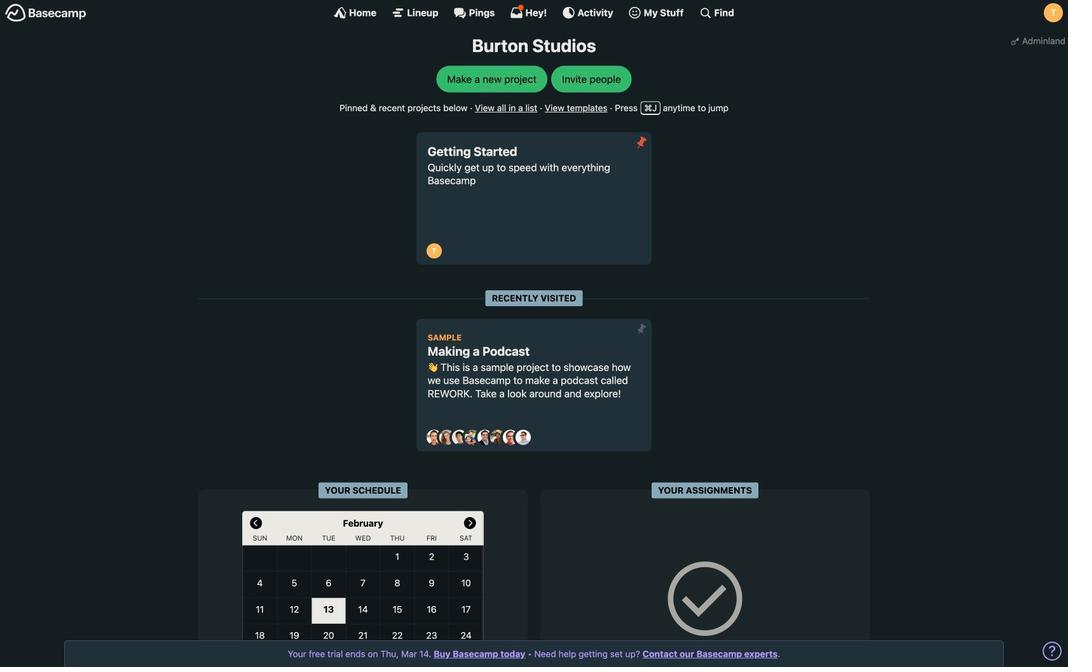 Task type: locate. For each thing, give the bounding box(es) containing it.
cheryl walters image
[[440, 431, 455, 446]]

victor cooper image
[[516, 431, 531, 446]]

tim image
[[427, 244, 442, 259]]

jared davis image
[[452, 431, 468, 446]]

main element
[[0, 0, 1069, 25]]

nicole katz image
[[490, 431, 506, 446]]

None submit
[[632, 133, 652, 153], [632, 319, 652, 340], [632, 133, 652, 153], [632, 319, 652, 340]]

keyboard shortcut: ⌘ + / image
[[699, 6, 712, 19]]

annie bryan image
[[427, 431, 442, 446]]

josh fiske image
[[478, 431, 493, 446]]

tim image
[[1045, 3, 1064, 22]]



Task type: describe. For each thing, give the bounding box(es) containing it.
switch accounts image
[[5, 3, 87, 23]]

jennifer young image
[[465, 431, 480, 446]]

steve marsh image
[[503, 431, 518, 446]]



Task type: vqa. For each thing, say whether or not it's contained in the screenshot.
Tim image
yes



